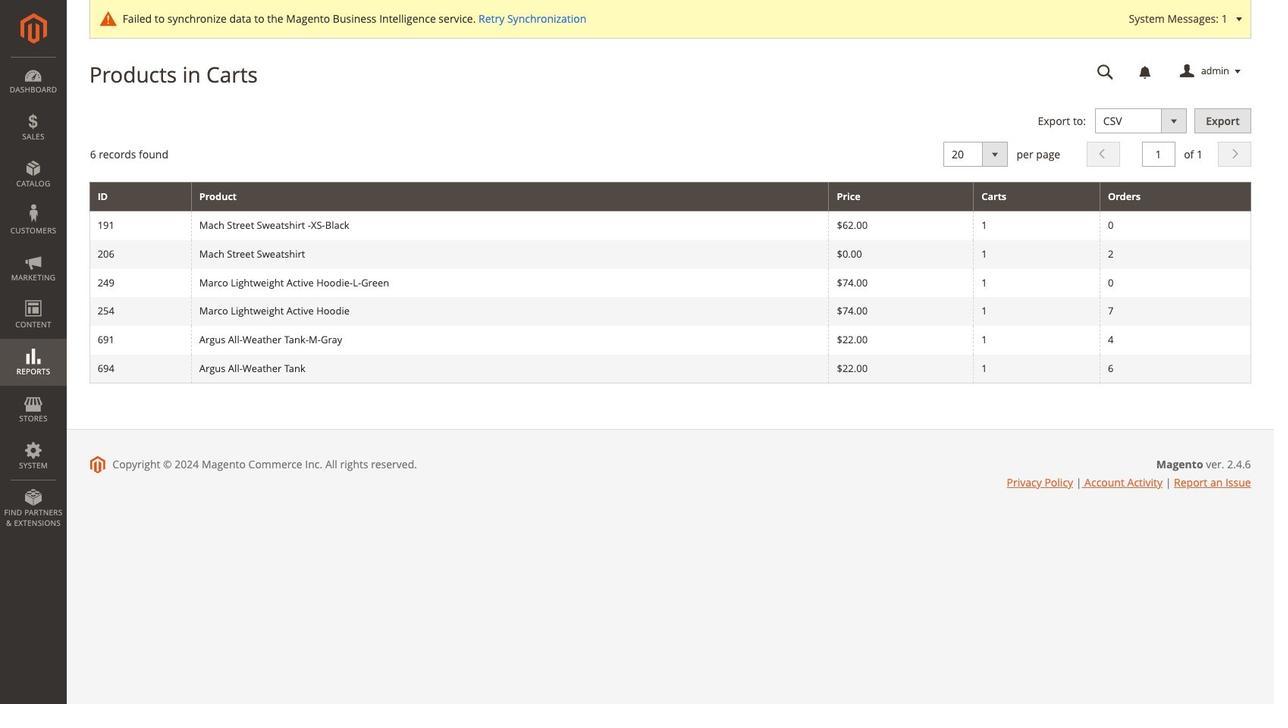 Task type: locate. For each thing, give the bounding box(es) containing it.
magento admin panel image
[[20, 13, 47, 44]]

None text field
[[1087, 58, 1125, 85]]

None text field
[[1142, 142, 1176, 167]]

menu bar
[[0, 57, 67, 537]]



